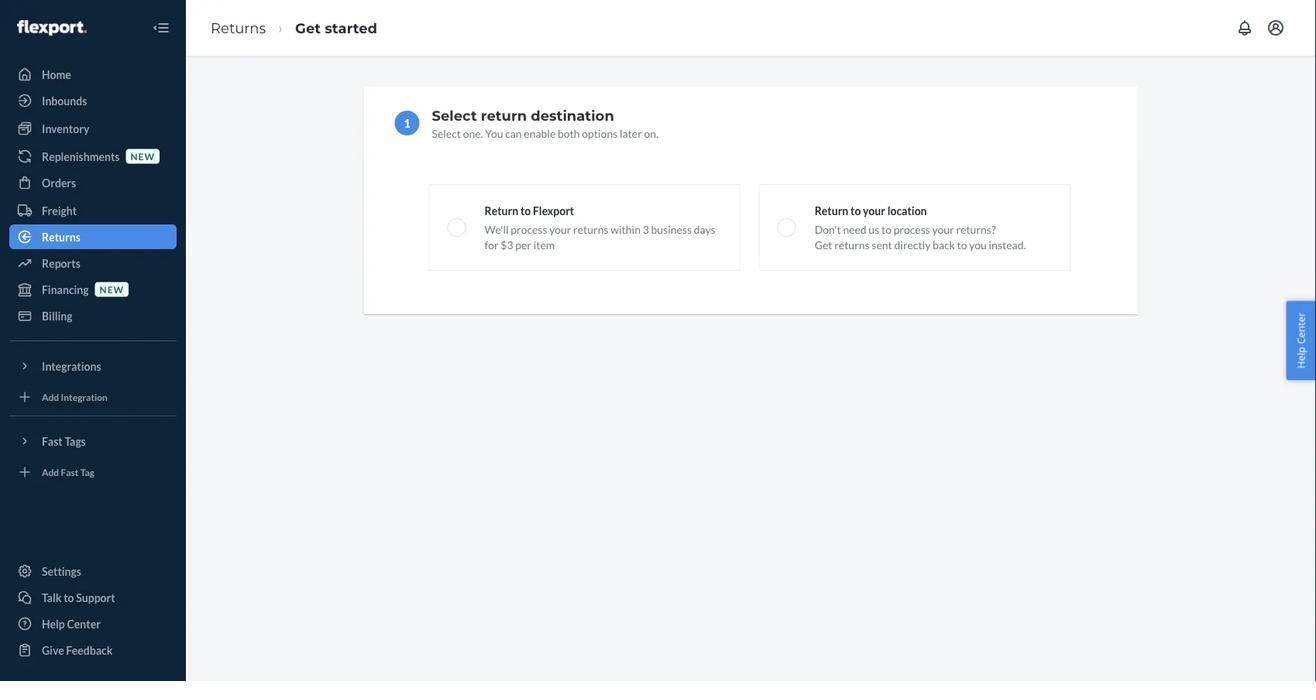 Task type: describe. For each thing, give the bounding box(es) containing it.
add integration
[[42, 392, 108, 403]]

destination
[[531, 107, 614, 124]]

new for financing
[[100, 284, 124, 295]]

to left you
[[957, 238, 967, 251]]

return to your location don't need us to process your returns? get returns sent directly back to you instead.
[[815, 204, 1026, 251]]

process inside "return to your location don't need us to process your returns? get returns sent directly back to you instead."
[[894, 223, 930, 236]]

center inside help center link
[[67, 618, 101, 631]]

location
[[888, 204, 927, 217]]

returns inside return to flexport we'll process your returns within 3 business days for $3 per item
[[573, 223, 609, 236]]

sent
[[872, 238, 892, 251]]

home
[[42, 68, 71, 81]]

within
[[611, 223, 641, 236]]

inbounds link
[[9, 88, 177, 113]]

reports link
[[9, 251, 177, 276]]

open account menu image
[[1267, 19, 1285, 37]]

billing
[[42, 309, 72, 323]]

add fast tag link
[[9, 460, 177, 485]]

started
[[325, 19, 377, 36]]

get started link
[[295, 19, 377, 36]]

flexport
[[533, 204, 574, 217]]

billing link
[[9, 304, 177, 328]]

inventory
[[42, 122, 89, 135]]

flexport logo image
[[17, 20, 87, 36]]

help center inside button
[[1294, 313, 1308, 369]]

open notifications image
[[1236, 19, 1254, 37]]

get started
[[295, 19, 377, 36]]

center inside help center button
[[1294, 313, 1308, 344]]

don't
[[815, 223, 841, 236]]

fast inside "dropdown button"
[[42, 435, 63, 448]]

add for add integration
[[42, 392, 59, 403]]

item
[[534, 238, 555, 251]]

support
[[76, 591, 115, 605]]

tag
[[80, 467, 94, 478]]

return to flexport we'll process your returns within 3 business days for $3 per item
[[485, 204, 716, 251]]

your inside return to flexport we'll process your returns within 3 business days for $3 per item
[[549, 223, 571, 236]]

give feedback button
[[9, 638, 177, 663]]

you
[[485, 127, 503, 140]]

2 select from the top
[[432, 127, 461, 140]]

one.
[[463, 127, 483, 140]]

3
[[643, 223, 649, 236]]

settings
[[42, 565, 81, 578]]

breadcrumbs navigation
[[198, 5, 390, 50]]

add for add fast tag
[[42, 467, 59, 478]]

fast tags
[[42, 435, 86, 448]]

days
[[694, 223, 716, 236]]

reports
[[42, 257, 80, 270]]

both
[[558, 127, 580, 140]]

directly
[[894, 238, 931, 251]]

home link
[[9, 62, 177, 87]]

need
[[843, 223, 867, 236]]

integrations
[[42, 360, 101, 373]]

per
[[515, 238, 531, 251]]

orders link
[[9, 170, 177, 195]]

returns inside "return to your location don't need us to process your returns? get returns sent directly back to you instead."
[[834, 238, 870, 251]]

settings link
[[9, 559, 177, 584]]

returns inside breadcrumbs navigation
[[211, 19, 266, 36]]

to for your
[[851, 204, 861, 217]]

new for replenishments
[[130, 151, 155, 162]]



Task type: vqa. For each thing, say whether or not it's contained in the screenshot.
leftmost Inbounds 'link'
no



Task type: locate. For each thing, give the bounding box(es) containing it.
to inside return to flexport we'll process your returns within 3 business days for $3 per item
[[520, 204, 531, 217]]

returns down the need
[[834, 238, 870, 251]]

1 horizontal spatial get
[[815, 238, 832, 251]]

fast tags button
[[9, 429, 177, 454]]

later
[[620, 127, 642, 140]]

help center button
[[1286, 301, 1316, 381]]

0 vertical spatial returns
[[573, 223, 609, 236]]

return
[[485, 204, 518, 217], [815, 204, 849, 217]]

replenishments
[[42, 150, 120, 163]]

integrations button
[[9, 354, 177, 379]]

1 horizontal spatial returns
[[211, 19, 266, 36]]

return up we'll
[[485, 204, 518, 217]]

to right talk
[[64, 591, 74, 605]]

business
[[651, 223, 692, 236]]

returns?
[[956, 223, 996, 236]]

0 vertical spatial returns
[[211, 19, 266, 36]]

returns
[[573, 223, 609, 236], [834, 238, 870, 251]]

add down the fast tags
[[42, 467, 59, 478]]

to up the need
[[851, 204, 861, 217]]

integration
[[61, 392, 108, 403]]

1 horizontal spatial returns
[[834, 238, 870, 251]]

get down don't
[[815, 238, 832, 251]]

fast left tag
[[61, 467, 79, 478]]

help
[[1294, 347, 1308, 369], [42, 618, 65, 631]]

fast left tags
[[42, 435, 63, 448]]

1 horizontal spatial new
[[130, 151, 155, 162]]

get
[[295, 19, 321, 36], [815, 238, 832, 251]]

return for process
[[485, 204, 518, 217]]

help inside button
[[1294, 347, 1308, 369]]

returns left within
[[573, 223, 609, 236]]

freight link
[[9, 198, 177, 223]]

give feedback
[[42, 644, 113, 657]]

process up per
[[511, 223, 547, 236]]

1 vertical spatial add
[[42, 467, 59, 478]]

1 horizontal spatial help
[[1294, 347, 1308, 369]]

us
[[869, 223, 879, 236]]

0 vertical spatial add
[[42, 392, 59, 403]]

on.
[[644, 127, 659, 140]]

inventory link
[[9, 116, 177, 141]]

0 horizontal spatial help
[[42, 618, 65, 631]]

returns
[[211, 19, 266, 36], [42, 230, 80, 244]]

to right us
[[881, 223, 892, 236]]

1 return from the left
[[485, 204, 518, 217]]

to
[[520, 204, 531, 217], [851, 204, 861, 217], [881, 223, 892, 236], [957, 238, 967, 251], [64, 591, 74, 605]]

1 vertical spatial returns
[[42, 230, 80, 244]]

0 vertical spatial select
[[432, 107, 477, 124]]

returns right 'close navigation' icon
[[211, 19, 266, 36]]

0 horizontal spatial get
[[295, 19, 321, 36]]

to for flexport
[[520, 204, 531, 217]]

1 vertical spatial select
[[432, 127, 461, 140]]

1 vertical spatial new
[[100, 284, 124, 295]]

1 horizontal spatial process
[[894, 223, 930, 236]]

center
[[1294, 313, 1308, 344], [67, 618, 101, 631]]

2 return from the left
[[815, 204, 849, 217]]

get inside "return to your location don't need us to process your returns? get returns sent directly back to you instead."
[[815, 238, 832, 251]]

returns up 'reports'
[[42, 230, 80, 244]]

0 horizontal spatial process
[[511, 223, 547, 236]]

1 horizontal spatial your
[[863, 204, 885, 217]]

we'll
[[485, 223, 509, 236]]

feedback
[[66, 644, 113, 657]]

0 horizontal spatial return
[[485, 204, 518, 217]]

to for support
[[64, 591, 74, 605]]

process up directly
[[894, 223, 930, 236]]

select left one. at the left of page
[[432, 127, 461, 140]]

1 vertical spatial help center
[[42, 618, 101, 631]]

2 horizontal spatial your
[[932, 223, 954, 236]]

for
[[485, 238, 499, 251]]

talk to support button
[[9, 586, 177, 610]]

0 horizontal spatial your
[[549, 223, 571, 236]]

1 horizontal spatial return
[[815, 204, 849, 217]]

new up orders link
[[130, 151, 155, 162]]

orders
[[42, 176, 76, 189]]

0 horizontal spatial help center
[[42, 618, 101, 631]]

0 vertical spatial help center
[[1294, 313, 1308, 369]]

0 vertical spatial center
[[1294, 313, 1308, 344]]

return for don't
[[815, 204, 849, 217]]

talk to support
[[42, 591, 115, 605]]

close navigation image
[[152, 19, 170, 37]]

2 add from the top
[[42, 467, 59, 478]]

new
[[130, 151, 155, 162], [100, 284, 124, 295]]

1 horizontal spatial center
[[1294, 313, 1308, 344]]

0 vertical spatial get
[[295, 19, 321, 36]]

select
[[432, 107, 477, 124], [432, 127, 461, 140]]

to inside button
[[64, 591, 74, 605]]

your up us
[[863, 204, 885, 217]]

process inside return to flexport we'll process your returns within 3 business days for $3 per item
[[511, 223, 547, 236]]

0 horizontal spatial center
[[67, 618, 101, 631]]

0 horizontal spatial returns
[[42, 230, 80, 244]]

get inside breadcrumbs navigation
[[295, 19, 321, 36]]

tags
[[65, 435, 86, 448]]

enable
[[524, 127, 556, 140]]

add integration link
[[9, 385, 177, 410]]

return up don't
[[815, 204, 849, 217]]

return
[[481, 107, 527, 124]]

0 horizontal spatial returns
[[573, 223, 609, 236]]

options
[[582, 127, 618, 140]]

new down reports 'link'
[[100, 284, 124, 295]]

1 vertical spatial help
[[42, 618, 65, 631]]

0 horizontal spatial new
[[100, 284, 124, 295]]

your down 'flexport'
[[549, 223, 571, 236]]

1 select from the top
[[432, 107, 477, 124]]

fast
[[42, 435, 63, 448], [61, 467, 79, 478]]

return inside return to flexport we'll process your returns within 3 business days for $3 per item
[[485, 204, 518, 217]]

instead.
[[989, 238, 1026, 251]]

0 vertical spatial new
[[130, 151, 155, 162]]

get left the started
[[295, 19, 321, 36]]

0 horizontal spatial returns link
[[9, 225, 177, 249]]

1 horizontal spatial returns link
[[211, 19, 266, 36]]

1 vertical spatial returns
[[834, 238, 870, 251]]

can
[[505, 127, 522, 140]]

returns link
[[211, 19, 266, 36], [9, 225, 177, 249]]

0 vertical spatial help
[[1294, 347, 1308, 369]]

1 process from the left
[[511, 223, 547, 236]]

1 vertical spatial returns link
[[9, 225, 177, 249]]

financing
[[42, 283, 89, 296]]

add left the integration
[[42, 392, 59, 403]]

1 vertical spatial center
[[67, 618, 101, 631]]

select up one. at the left of page
[[432, 107, 477, 124]]

talk
[[42, 591, 62, 605]]

add
[[42, 392, 59, 403], [42, 467, 59, 478]]

to left 'flexport'
[[520, 204, 531, 217]]

help center link
[[9, 612, 177, 637]]

1 add from the top
[[42, 392, 59, 403]]

back
[[933, 238, 955, 251]]

freight
[[42, 204, 77, 217]]

process
[[511, 223, 547, 236], [894, 223, 930, 236]]

0 vertical spatial returns link
[[211, 19, 266, 36]]

give
[[42, 644, 64, 657]]

2 process from the left
[[894, 223, 930, 236]]

inbounds
[[42, 94, 87, 107]]

1 horizontal spatial help center
[[1294, 313, 1308, 369]]

you
[[969, 238, 987, 251]]

help center
[[1294, 313, 1308, 369], [42, 618, 101, 631]]

select return destination select one. you can enable both options later on.
[[432, 107, 659, 140]]

1
[[404, 117, 410, 130]]

returns link down freight 'link'
[[9, 225, 177, 249]]

$3
[[501, 238, 513, 251]]

add fast tag
[[42, 467, 94, 478]]

1 vertical spatial fast
[[61, 467, 79, 478]]

1 vertical spatial get
[[815, 238, 832, 251]]

return inside "return to your location don't need us to process your returns? get returns sent directly back to you instead."
[[815, 204, 849, 217]]

0 vertical spatial fast
[[42, 435, 63, 448]]

your up 'back'
[[932, 223, 954, 236]]

returns link right 'close navigation' icon
[[211, 19, 266, 36]]

your
[[863, 204, 885, 217], [549, 223, 571, 236], [932, 223, 954, 236]]



